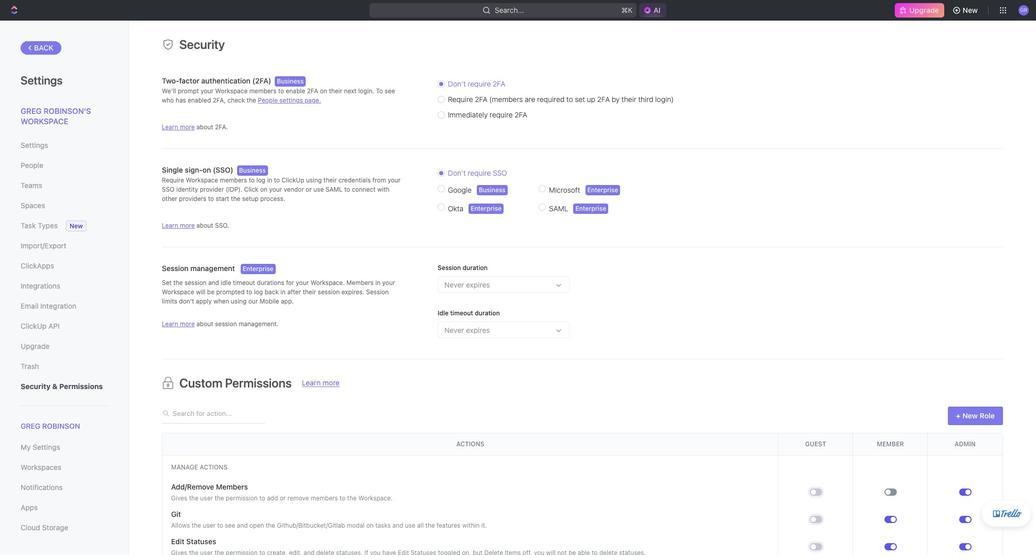 Task type: describe. For each thing, give the bounding box(es) containing it.
greg for greg robinson
[[21, 422, 40, 431]]

to down "provider" at left
[[208, 195, 214, 203]]

cloud storage link
[[21, 519, 108, 537]]

workspace. inside set the session and idle timeout durations for your workspace. members in your workspace will be prompted to log back in after their session expires. session limits don't apply when using our mobile app.
[[311, 279, 345, 287]]

tasks
[[376, 522, 391, 530]]

enterprise up durations
[[243, 265, 274, 273]]

apps link
[[21, 499, 108, 517]]

clickup inside require workspace members to log in to clickup using their credentials from your sso identity provider (idp). click on your vendor or use saml to connect with other providers to start the setup process.
[[282, 176, 304, 184]]

1 vertical spatial settings
[[21, 141, 48, 150]]

clickup api link
[[21, 318, 108, 335]]

immediately require 2fa
[[448, 110, 528, 119]]

email integration link
[[21, 298, 108, 315]]

github/bitbucket/gitlab
[[277, 522, 345, 530]]

or inside require workspace members to log in to clickup using their credentials from your sso identity provider (idp). click on your vendor or use saml to connect with other providers to start the setup process.
[[306, 186, 312, 193]]

import/export link
[[21, 237, 108, 255]]

people settings page.
[[258, 96, 321, 104]]

login.
[[358, 87, 374, 95]]

enable
[[286, 87, 305, 95]]

learn more about sso.
[[162, 222, 229, 230]]

don't
[[179, 298, 194, 305]]

more for learn more
[[323, 378, 340, 387]]

more for learn more about sso.
[[180, 222, 195, 230]]

authentication
[[201, 76, 251, 85]]

back inside "link"
[[34, 43, 53, 52]]

limits
[[162, 298, 177, 305]]

trash
[[21, 362, 39, 371]]

sso inside require workspace members to log in to clickup using their credentials from your sso identity provider (idp). click on your vendor or use saml to connect with other providers to start the setup process.
[[162, 186, 175, 193]]

two-
[[162, 76, 179, 85]]

learn for learn more about sso.
[[162, 222, 178, 230]]

never expires for 2nd never expires dropdown button from the bottom of the page
[[445, 281, 490, 289]]

greg for greg robinson's workspace
[[21, 106, 42, 116]]

2 vertical spatial business
[[479, 186, 506, 194]]

google
[[448, 186, 472, 194]]

2 vertical spatial session
[[215, 320, 237, 328]]

cloud
[[21, 524, 40, 532]]

learn more
[[302, 378, 340, 387]]

provider
[[200, 186, 224, 193]]

custom permissions
[[179, 376, 292, 390]]

our
[[248, 298, 258, 305]]

credentials
[[339, 176, 371, 184]]

within
[[462, 522, 480, 530]]

enterprise for saml
[[576, 205, 607, 212]]

to inside 'we'll prompt your workspace members to enable 2fa on their next login. to see who has enabled 2fa, check the'
[[278, 87, 284, 95]]

back link
[[21, 41, 61, 55]]

require for don't require 2fa
[[468, 79, 491, 88]]

require for don't require sso
[[468, 169, 491, 177]]

okta
[[448, 204, 464, 213]]

the left permission
[[215, 495, 224, 502]]

upgrade inside settings element
[[21, 342, 50, 351]]

on inside "git allows the user to see and open the github/bitbucket/gitlab modal on tasks and use all the features within it."
[[367, 522, 374, 530]]

using inside set the session and idle timeout durations for your workspace. members in your workspace will be prompted to log back in after their session expires. session limits don't apply when using our mobile app.
[[231, 298, 247, 305]]

1 horizontal spatial saml
[[549, 204, 569, 213]]

the inside set the session and idle timeout durations for your workspace. members in your workspace will be prompted to log back in after their session expires. session limits don't apply when using our mobile app.
[[173, 279, 183, 287]]

start
[[216, 195, 229, 203]]

2 vertical spatial in
[[281, 288, 286, 296]]

set
[[162, 279, 172, 287]]

robinson
[[42, 422, 80, 431]]

require for single
[[162, 176, 184, 184]]

their inside set the session and idle timeout durations for your workspace. members in your workspace will be prompted to log back in after their session expires. session limits don't apply when using our mobile app.
[[303, 288, 316, 296]]

2 horizontal spatial session
[[318, 288, 340, 296]]

app.
[[281, 298, 294, 305]]

members inside add/remove members gives the user the permission to add or remove members to the workspace.
[[216, 483, 248, 492]]

using inside require workspace members to log in to clickup using their credentials from your sso identity provider (idp). click on your vendor or use saml to connect with other providers to start the setup process.
[[306, 176, 322, 184]]

Search for action... text field
[[170, 409, 265, 418]]

integrations link
[[21, 277, 108, 295]]

guest
[[806, 440, 827, 448]]

1 horizontal spatial and
[[237, 522, 248, 530]]

statuses
[[186, 537, 216, 546]]

the inside 'we'll prompt your workspace members to enable 2fa on their next login. to see who has enabled 2fa, check the'
[[247, 96, 256, 104]]

business for single sign-on (sso)
[[239, 167, 266, 174]]

2fa up (members
[[493, 79, 506, 88]]

learn more link for single
[[162, 222, 195, 230]]

security for security
[[179, 37, 225, 52]]

spaces
[[21, 201, 45, 210]]

third
[[639, 95, 654, 104]]

require for immediately require 2fa
[[490, 110, 513, 119]]

task
[[21, 221, 36, 230]]

clickup api
[[21, 322, 60, 331]]

new inside button
[[963, 6, 978, 14]]

require workspace members to log in to clickup using their credentials from your sso identity provider (idp). click on your vendor or use saml to connect with other providers to start the setup process.
[[162, 176, 401, 203]]

role
[[980, 412, 995, 420]]

0 vertical spatial settings
[[21, 74, 63, 87]]

to left add
[[260, 495, 265, 502]]

by
[[612, 95, 620, 104]]

members inside require workspace members to log in to clickup using their credentials from your sso identity provider (idp). click on your vendor or use saml to connect with other providers to start the setup process.
[[220, 176, 247, 184]]

people for people
[[21, 161, 43, 170]]

we'll
[[162, 87, 176, 95]]

cloud storage
[[21, 524, 68, 532]]

1 never expires button from the top
[[438, 276, 1004, 293]]

on left (sso)
[[203, 166, 211, 174]]

clickapps
[[21, 261, 54, 270]]

business for two-factor authentication (2fa)
[[277, 77, 304, 85]]

workspaces
[[21, 463, 61, 472]]

1 horizontal spatial sso
[[493, 169, 507, 177]]

add/remove
[[171, 483, 214, 492]]

to inside "git allows the user to see and open the github/bitbucket/gitlab modal on tasks and use all the features within it."
[[217, 522, 223, 530]]

types
[[38, 221, 58, 230]]

+
[[956, 412, 961, 420]]

clickapps link
[[21, 257, 108, 275]]

people for people settings page.
[[258, 96, 278, 104]]

1 horizontal spatial timeout
[[451, 309, 473, 317]]

be
[[207, 288, 215, 296]]

ai button
[[640, 3, 667, 18]]

idle
[[221, 279, 231, 287]]

notifications link
[[21, 479, 108, 497]]

session duration
[[438, 264, 488, 272]]

greg robinson's workspace
[[21, 106, 91, 126]]

members inside set the session and idle timeout durations for your workspace. members in your workspace will be prompted to log back in after their session expires. session limits don't apply when using our mobile app.
[[347, 279, 374, 287]]

providers
[[179, 195, 206, 203]]

immediately
[[448, 110, 488, 119]]

more for learn more about session management.
[[180, 320, 195, 328]]

edit statuses
[[171, 537, 216, 546]]

2 horizontal spatial and
[[393, 522, 403, 530]]

two-factor authentication (2fa)
[[162, 76, 271, 85]]

learn more about session management.
[[162, 320, 279, 328]]

1 horizontal spatial upgrade link
[[896, 3, 945, 18]]

set
[[575, 95, 585, 104]]

1 expires from the top
[[466, 281, 490, 289]]

2fa left the by
[[598, 95, 610, 104]]

enterprise for okta
[[471, 205, 502, 212]]

security & permissions link
[[21, 378, 108, 396]]

1 horizontal spatial permissions
[[225, 376, 292, 390]]

people settings page. link
[[258, 96, 321, 104]]

storage
[[42, 524, 68, 532]]

gr
[[1021, 7, 1028, 13]]

(idp).
[[226, 186, 242, 193]]

custom
[[179, 376, 223, 390]]

open
[[250, 522, 264, 530]]

members inside 'we'll prompt your workspace members to enable 2fa on their next login. to see who has enabled 2fa, check the'
[[249, 87, 277, 95]]

vendor
[[284, 186, 304, 193]]

gr button
[[1016, 2, 1033, 19]]

more for learn more about 2fa.
[[180, 123, 195, 131]]

security & permissions
[[21, 382, 103, 391]]

notifications
[[21, 483, 63, 492]]

2 never from the top
[[445, 326, 464, 335]]

learn more link for session
[[162, 320, 195, 328]]

members inside add/remove members gives the user the permission to add or remove members to the workspace.
[[311, 495, 338, 502]]

1 vertical spatial duration
[[475, 309, 500, 317]]

git
[[171, 510, 181, 519]]

robinson's
[[44, 106, 91, 116]]

use inside require workspace members to log in to clickup using their credentials from your sso identity provider (idp). click on your vendor or use saml to connect with other providers to start the setup process.
[[314, 186, 324, 193]]

single
[[162, 166, 183, 174]]

my settings
[[21, 443, 60, 452]]

to up click
[[249, 176, 255, 184]]

permission
[[226, 495, 258, 502]]

click
[[244, 186, 259, 193]]

their inside require workspace members to log in to clickup using their credentials from your sso identity provider (idp). click on your vendor or use saml to connect with other providers to start the setup process.
[[324, 176, 337, 184]]

admin
[[955, 440, 976, 448]]

the right allows
[[192, 522, 201, 530]]

integrations
[[21, 282, 60, 290]]

see inside 'we'll prompt your workspace members to enable 2fa on their next login. to see who has enabled 2fa, check the'
[[385, 87, 395, 95]]

the inside require workspace members to log in to clickup using their credentials from your sso identity provider (idp). click on your vendor or use saml to connect with other providers to start the setup process.
[[231, 195, 241, 203]]

to down credentials
[[345, 186, 350, 193]]

require 2fa (members are required to set up 2fa by their third login)
[[448, 95, 674, 104]]

0 vertical spatial duration
[[463, 264, 488, 272]]

add
[[267, 495, 278, 502]]

2fa down don't require 2fa
[[475, 95, 488, 104]]

saml inside require workspace members to log in to clickup using their credentials from your sso identity provider (idp). click on your vendor or use saml to connect with other providers to start the setup process.
[[326, 186, 343, 193]]

greg robinson
[[21, 422, 80, 431]]



Task type: locate. For each thing, give the bounding box(es) containing it.
sign-
[[185, 166, 203, 174]]

members up expires.
[[347, 279, 374, 287]]

session inside set the session and idle timeout durations for your workspace. members in your workspace will be prompted to log back in after their session expires. session limits don't apply when using our mobile app.
[[366, 288, 389, 296]]

use right vendor
[[314, 186, 324, 193]]

workspace inside require workspace members to log in to clickup using their credentials from your sso identity provider (idp). click on your vendor or use saml to connect with other providers to start the setup process.
[[186, 176, 218, 184]]

integration
[[40, 302, 76, 310]]

2 horizontal spatial in
[[376, 279, 381, 287]]

upgrade link up trash link
[[21, 338, 108, 355]]

learn for learn more about 2fa.
[[162, 123, 178, 131]]

use
[[314, 186, 324, 193], [405, 522, 416, 530]]

or right vendor
[[306, 186, 312, 193]]

0 vertical spatial in
[[267, 176, 272, 184]]

1 don't from the top
[[448, 79, 466, 88]]

members up (idp).
[[220, 176, 247, 184]]

session
[[162, 264, 189, 273], [438, 264, 461, 272], [366, 288, 389, 296]]

clickup inside "link"
[[21, 322, 47, 331]]

1 vertical spatial sso
[[162, 186, 175, 193]]

your inside 'we'll prompt your workspace members to enable 2fa on their next login. to see who has enabled 2fa, check the'
[[201, 87, 214, 95]]

0 vertical spatial sso
[[493, 169, 507, 177]]

business down don't require sso
[[479, 186, 506, 194]]

greg
[[21, 106, 42, 116], [21, 422, 40, 431]]

actions
[[200, 464, 228, 471]]

business
[[277, 77, 304, 85], [239, 167, 266, 174], [479, 186, 506, 194]]

the down add/remove
[[189, 495, 199, 502]]

when
[[214, 298, 229, 305]]

see inside "git allows the user to see and open the github/bitbucket/gitlab modal on tasks and use all the features within it."
[[225, 522, 235, 530]]

1 vertical spatial greg
[[21, 422, 40, 431]]

session up set
[[162, 264, 189, 273]]

never expires down idle timeout duration
[[445, 326, 490, 335]]

duration
[[463, 264, 488, 272], [475, 309, 500, 317]]

never expires for 2nd never expires dropdown button from the top
[[445, 326, 490, 335]]

clickup left api in the left bottom of the page
[[21, 322, 47, 331]]

sso.
[[215, 222, 229, 230]]

or
[[306, 186, 312, 193], [280, 495, 286, 502]]

learn for learn more about session management.
[[162, 320, 178, 328]]

on inside 'we'll prompt your workspace members to enable 2fa on their next login. to see who has enabled 2fa, check the'
[[320, 87, 327, 95]]

git allows the user to see and open the github/bitbucket/gitlab modal on tasks and use all the features within it.
[[171, 510, 487, 530]]

0 vertical spatial upgrade link
[[896, 3, 945, 18]]

workspace inside 'we'll prompt your workspace members to enable 2fa on their next login. to see who has enabled 2fa, check the'
[[215, 87, 248, 95]]

my
[[21, 443, 31, 452]]

their left next
[[329, 87, 342, 95]]

session up the will
[[185, 279, 207, 287]]

1 horizontal spatial upgrade
[[910, 6, 940, 14]]

workspace down single sign-on (sso)
[[186, 176, 218, 184]]

saml down microsoft
[[549, 204, 569, 213]]

and right tasks
[[393, 522, 403, 530]]

2fa down are
[[515, 110, 528, 119]]

upgrade left new button
[[910, 6, 940, 14]]

we'll prompt your workspace members to enable 2fa on their next login. to see who has enabled 2fa, check the
[[162, 87, 395, 104]]

members down (2fa)
[[249, 87, 277, 95]]

the up the modal
[[347, 495, 357, 502]]

1 never from the top
[[445, 281, 464, 289]]

user
[[200, 495, 213, 502], [203, 522, 216, 530]]

clickup up vendor
[[282, 176, 304, 184]]

never down session duration
[[445, 281, 464, 289]]

log up click
[[257, 176, 266, 184]]

0 horizontal spatial session
[[185, 279, 207, 287]]

security up the factor on the top of page
[[179, 37, 225, 52]]

all
[[417, 522, 424, 530]]

duration up idle timeout duration
[[463, 264, 488, 272]]

in
[[267, 176, 272, 184], [376, 279, 381, 287], [281, 288, 286, 296]]

upgrade down "clickup api" at the bottom of the page
[[21, 342, 50, 351]]

their right the by
[[622, 95, 637, 104]]

0 vertical spatial using
[[306, 176, 322, 184]]

require for don't
[[448, 95, 473, 104]]

the right all
[[426, 522, 435, 530]]

to
[[376, 87, 383, 95]]

⌘k
[[622, 6, 633, 14]]

2fa.
[[215, 123, 228, 131]]

to up people settings page. link
[[278, 87, 284, 95]]

greg left robinson's
[[21, 106, 42, 116]]

or inside add/remove members gives the user the permission to add or remove members to the workspace.
[[280, 495, 286, 502]]

security inside 'link'
[[21, 382, 51, 391]]

ai
[[654, 6, 661, 14]]

after
[[287, 288, 301, 296]]

require up google at the left of page
[[468, 169, 491, 177]]

require up (members
[[468, 79, 491, 88]]

user down add/remove
[[200, 495, 213, 502]]

saml down credentials
[[326, 186, 343, 193]]

2fa
[[493, 79, 506, 88], [307, 87, 318, 95], [475, 95, 488, 104], [598, 95, 610, 104], [515, 110, 528, 119]]

apply
[[196, 298, 212, 305]]

using down prompted
[[231, 298, 247, 305]]

learn for learn more
[[302, 378, 321, 387]]

0 vertical spatial upgrade
[[910, 6, 940, 14]]

3 about from the top
[[197, 320, 213, 328]]

settings element
[[0, 21, 129, 555]]

sso
[[493, 169, 507, 177], [162, 186, 175, 193]]

on inside require workspace members to log in to clickup using their credentials from your sso identity provider (idp). click on your vendor or use saml to connect with other providers to start the setup process.
[[260, 186, 268, 193]]

people
[[258, 96, 278, 104], [21, 161, 43, 170]]

expires down idle timeout duration
[[466, 326, 490, 335]]

2 about from the top
[[197, 222, 213, 230]]

prompt
[[178, 87, 199, 95]]

1 vertical spatial or
[[280, 495, 286, 502]]

log inside set the session and idle timeout durations for your workspace. members in your workspace will be prompted to log back in after their session expires. session limits don't apply when using our mobile app.
[[254, 288, 263, 296]]

to up process.
[[274, 176, 280, 184]]

session up idle
[[438, 264, 461, 272]]

0 vertical spatial require
[[468, 79, 491, 88]]

the down (idp).
[[231, 195, 241, 203]]

log up our
[[254, 288, 263, 296]]

upgrade link left new button
[[896, 3, 945, 18]]

0 vertical spatial timeout
[[233, 279, 255, 287]]

1 vertical spatial timeout
[[451, 309, 473, 317]]

the right set
[[173, 279, 183, 287]]

0 horizontal spatial and
[[208, 279, 219, 287]]

for
[[286, 279, 294, 287]]

2 horizontal spatial members
[[311, 495, 338, 502]]

timeout inside set the session and idle timeout durations for your workspace. members in your workspace will be prompted to log back in after their session expires. session limits don't apply when using our mobile app.
[[233, 279, 255, 287]]

0 vertical spatial log
[[257, 176, 266, 184]]

0 horizontal spatial upgrade
[[21, 342, 50, 351]]

required
[[537, 95, 565, 104]]

setup
[[242, 195, 259, 203]]

0 horizontal spatial people
[[21, 161, 43, 170]]

people up teams
[[21, 161, 43, 170]]

0 vertical spatial user
[[200, 495, 213, 502]]

0 horizontal spatial sso
[[162, 186, 175, 193]]

0 vertical spatial new
[[963, 6, 978, 14]]

0 horizontal spatial using
[[231, 298, 247, 305]]

to left the set
[[567, 95, 573, 104]]

members up permission
[[216, 483, 248, 492]]

members
[[249, 87, 277, 95], [220, 176, 247, 184], [311, 495, 338, 502]]

session left expires.
[[318, 288, 340, 296]]

using left credentials
[[306, 176, 322, 184]]

back inside set the session and idle timeout durations for your workspace. members in your workspace will be prompted to log back in after their session expires. session limits don't apply when using our mobile app.
[[265, 288, 279, 296]]

1 about from the top
[[197, 123, 213, 131]]

settings down back "link"
[[21, 74, 63, 87]]

0 horizontal spatial business
[[239, 167, 266, 174]]

on up page.
[[320, 87, 327, 95]]

their left credentials
[[324, 176, 337, 184]]

the right open
[[266, 522, 275, 530]]

use left all
[[405, 522, 416, 530]]

timeout up prompted
[[233, 279, 255, 287]]

2fa up page.
[[307, 87, 318, 95]]

never expires down session duration
[[445, 281, 490, 289]]

session for session management
[[162, 264, 189, 273]]

it.
[[482, 522, 487, 530]]

0 vertical spatial never expires button
[[438, 276, 1004, 293]]

1 vertical spatial don't
[[448, 169, 466, 177]]

0 horizontal spatial workspace.
[[311, 279, 345, 287]]

management
[[190, 264, 235, 273]]

single sign-on (sso)
[[162, 166, 233, 174]]

2 greg from the top
[[21, 422, 40, 431]]

workspace. up expires.
[[311, 279, 345, 287]]

session down when at the left of the page
[[215, 320, 237, 328]]

1 horizontal spatial using
[[306, 176, 322, 184]]

require down (members
[[490, 110, 513, 119]]

1 horizontal spatial security
[[179, 37, 225, 52]]

2 expires from the top
[[466, 326, 490, 335]]

timeout right idle
[[451, 309, 473, 317]]

1 vertical spatial require
[[490, 110, 513, 119]]

0 vertical spatial members
[[347, 279, 374, 287]]

duration right idle
[[475, 309, 500, 317]]

1 horizontal spatial members
[[249, 87, 277, 95]]

page.
[[305, 96, 321, 104]]

1 horizontal spatial see
[[385, 87, 395, 95]]

1 horizontal spatial session
[[366, 288, 389, 296]]

don't for don't require 2fa
[[448, 79, 466, 88]]

workspace. inside add/remove members gives the user the permission to add or remove members to the workspace.
[[359, 495, 393, 502]]

upgrade link
[[896, 3, 945, 18], [21, 338, 108, 355]]

2 never expires button from the top
[[438, 322, 1004, 338]]

1 vertical spatial saml
[[549, 204, 569, 213]]

0 horizontal spatial in
[[267, 176, 272, 184]]

enterprise right microsoft
[[588, 186, 619, 194]]

microsoft
[[549, 186, 581, 194]]

members up "git allows the user to see and open the github/bitbucket/gitlab modal on tasks and use all the features within it."
[[311, 495, 338, 502]]

1 vertical spatial people
[[21, 161, 43, 170]]

workspace inside set the session and idle timeout durations for your workspace. members in your workspace will be prompted to log back in after their session expires. session limits don't apply when using our mobile app.
[[162, 288, 194, 296]]

0 vertical spatial clickup
[[282, 176, 304, 184]]

1 horizontal spatial business
[[277, 77, 304, 85]]

2 don't from the top
[[448, 169, 466, 177]]

0 vertical spatial members
[[249, 87, 277, 95]]

0 vertical spatial expires
[[466, 281, 490, 289]]

0 vertical spatial never expires
[[445, 281, 490, 289]]

don't for don't require sso
[[448, 169, 466, 177]]

1 vertical spatial new
[[70, 222, 83, 230]]

expires
[[466, 281, 490, 289], [466, 326, 490, 335]]

1 vertical spatial user
[[203, 522, 216, 530]]

new inside settings element
[[70, 222, 83, 230]]

to inside set the session and idle timeout durations for your workspace. members in your workspace will be prompted to log back in after their session expires. session limits don't apply when using our mobile app.
[[246, 288, 252, 296]]

login)
[[656, 95, 674, 104]]

don't up google at the left of page
[[448, 169, 466, 177]]

0 vertical spatial back
[[34, 43, 53, 52]]

require down the single
[[162, 176, 184, 184]]

1 vertical spatial in
[[376, 279, 381, 287]]

their inside 'we'll prompt your workspace members to enable 2fa on their next login. to see who has enabled 2fa, check the'
[[329, 87, 342, 95]]

0 horizontal spatial back
[[34, 43, 53, 52]]

0 vertical spatial use
[[314, 186, 324, 193]]

2 vertical spatial new
[[963, 412, 978, 420]]

settings link
[[21, 137, 108, 154]]

workspace inside greg robinson's workspace
[[21, 116, 68, 126]]

in inside require workspace members to log in to clickup using their credentials from your sso identity provider (idp). click on your vendor or use saml to connect with other providers to start the setup process.
[[267, 176, 272, 184]]

workspace
[[215, 87, 248, 95], [21, 116, 68, 126], [186, 176, 218, 184], [162, 288, 194, 296]]

about left 2fa.
[[197, 123, 213, 131]]

1 horizontal spatial back
[[265, 288, 279, 296]]

0 vertical spatial security
[[179, 37, 225, 52]]

1 never expires from the top
[[445, 281, 490, 289]]

1 vertical spatial members
[[220, 176, 247, 184]]

0 vertical spatial greg
[[21, 106, 42, 116]]

spaces link
[[21, 197, 108, 215]]

1 vertical spatial workspace.
[[359, 495, 393, 502]]

their right after
[[303, 288, 316, 296]]

task types
[[21, 221, 58, 230]]

security for security & permissions
[[21, 382, 51, 391]]

2 horizontal spatial business
[[479, 186, 506, 194]]

0 horizontal spatial or
[[280, 495, 286, 502]]

more
[[180, 123, 195, 131], [180, 222, 195, 230], [180, 320, 195, 328], [323, 378, 340, 387]]

people inside people link
[[21, 161, 43, 170]]

the right "check"
[[247, 96, 256, 104]]

don't
[[448, 79, 466, 88], [448, 169, 466, 177]]

session management
[[162, 264, 237, 273]]

business up click
[[239, 167, 266, 174]]

1 horizontal spatial people
[[258, 96, 278, 104]]

enterprise
[[588, 186, 619, 194], [471, 205, 502, 212], [576, 205, 607, 212], [243, 265, 274, 273]]

the
[[247, 96, 256, 104], [231, 195, 241, 203], [173, 279, 183, 287], [189, 495, 199, 502], [215, 495, 224, 502], [347, 495, 357, 502], [192, 522, 201, 530], [266, 522, 275, 530], [426, 522, 435, 530]]

session for session duration
[[438, 264, 461, 272]]

1 vertical spatial use
[[405, 522, 416, 530]]

0 horizontal spatial security
[[21, 382, 51, 391]]

(2fa)
[[252, 76, 271, 85]]

permissions up the search for action... 'text box'
[[225, 376, 292, 390]]

session right expires.
[[366, 288, 389, 296]]

2fa,
[[213, 96, 226, 104]]

enterprise for microsoft
[[588, 186, 619, 194]]

user up statuses
[[203, 522, 216, 530]]

about down apply
[[197, 320, 213, 328]]

allows
[[171, 522, 190, 530]]

never down idle
[[445, 326, 464, 335]]

log inside require workspace members to log in to clickup using their credentials from your sso identity provider (idp). click on your vendor or use saml to connect with other providers to start the setup process.
[[257, 176, 266, 184]]

0 vertical spatial see
[[385, 87, 395, 95]]

+ new role
[[956, 412, 995, 420]]

2 never expires from the top
[[445, 326, 490, 335]]

permissions down trash link
[[59, 382, 103, 391]]

0 vertical spatial about
[[197, 123, 213, 131]]

prompted
[[216, 288, 245, 296]]

0 vertical spatial people
[[258, 96, 278, 104]]

security left &
[[21, 382, 51, 391]]

greg up my
[[21, 422, 40, 431]]

features
[[437, 522, 461, 530]]

workspace up "check"
[[215, 87, 248, 95]]

from
[[373, 176, 386, 184]]

1 vertical spatial never expires
[[445, 326, 490, 335]]

0 horizontal spatial saml
[[326, 186, 343, 193]]

2fa inside 'we'll prompt your workspace members to enable 2fa on their next login. to see who has enabled 2fa, check the'
[[307, 87, 318, 95]]

1 horizontal spatial workspace.
[[359, 495, 393, 502]]

settings up people link
[[21, 141, 48, 150]]

and
[[208, 279, 219, 287], [237, 522, 248, 530], [393, 522, 403, 530]]

next
[[344, 87, 357, 95]]

email integration
[[21, 302, 76, 310]]

require up immediately
[[448, 95, 473, 104]]

up
[[587, 95, 596, 104]]

0 vertical spatial saml
[[326, 186, 343, 193]]

trash link
[[21, 358, 108, 375]]

2 vertical spatial require
[[468, 169, 491, 177]]

learn more link
[[162, 123, 195, 131], [162, 222, 195, 230], [162, 320, 195, 328], [302, 378, 340, 387]]

1 horizontal spatial clickup
[[282, 176, 304, 184]]

learn more link for two-
[[162, 123, 195, 131]]

workspace. up tasks
[[359, 495, 393, 502]]

0 horizontal spatial upgrade link
[[21, 338, 108, 355]]

require
[[468, 79, 491, 88], [490, 110, 513, 119], [468, 169, 491, 177]]

or right add
[[280, 495, 286, 502]]

0 horizontal spatial require
[[162, 176, 184, 184]]

greg inside greg robinson's workspace
[[21, 106, 42, 116]]

0 horizontal spatial use
[[314, 186, 324, 193]]

1 horizontal spatial require
[[448, 95, 473, 104]]

permissions
[[225, 376, 292, 390], [59, 382, 103, 391]]

people down (2fa)
[[258, 96, 278, 104]]

enterprise down microsoft
[[576, 205, 607, 212]]

settings right my
[[33, 443, 60, 452]]

0 horizontal spatial permissions
[[59, 382, 103, 391]]

1 vertical spatial session
[[318, 288, 340, 296]]

1 vertical spatial never
[[445, 326, 464, 335]]

and inside set the session and idle timeout durations for your workspace. members in your workspace will be prompted to log back in after their session expires. session limits don't apply when using our mobile app.
[[208, 279, 219, 287]]

1 vertical spatial never expires button
[[438, 322, 1004, 338]]

security
[[179, 37, 225, 52], [21, 382, 51, 391]]

1 vertical spatial clickup
[[21, 322, 47, 331]]

mobile
[[260, 298, 279, 305]]

0 horizontal spatial members
[[220, 176, 247, 184]]

1 vertical spatial using
[[231, 298, 247, 305]]

user inside add/remove members gives the user the permission to add or remove members to the workspace.
[[200, 495, 213, 502]]

learn more about 2fa.
[[162, 123, 228, 131]]

are
[[525, 95, 536, 104]]

to left open
[[217, 522, 223, 530]]

require inside require workspace members to log in to clickup using their credentials from your sso identity provider (idp). click on your vendor or use saml to connect with other providers to start the setup process.
[[162, 176, 184, 184]]

0 vertical spatial don't
[[448, 79, 466, 88]]

to up our
[[246, 288, 252, 296]]

don't up immediately
[[448, 79, 466, 88]]

learn
[[162, 123, 178, 131], [162, 222, 178, 230], [162, 320, 178, 328], [302, 378, 321, 387]]

about for on
[[197, 222, 213, 230]]

search...
[[495, 6, 524, 14]]

1 vertical spatial about
[[197, 222, 213, 230]]

enterprise right okta
[[471, 205, 502, 212]]

user inside "git allows the user to see and open the github/bitbucket/gitlab modal on tasks and use all the features within it."
[[203, 522, 216, 530]]

use inside "git allows the user to see and open the github/bitbucket/gitlab modal on tasks and use all the features within it."
[[405, 522, 416, 530]]

1 horizontal spatial use
[[405, 522, 416, 530]]

0 horizontal spatial timeout
[[233, 279, 255, 287]]

workspace up the limits
[[162, 288, 194, 296]]

see right the to
[[385, 87, 395, 95]]

0 vertical spatial session
[[185, 279, 207, 287]]

to up "git allows the user to see and open the github/bitbucket/gitlab modal on tasks and use all the features within it."
[[340, 495, 346, 502]]

1 greg from the top
[[21, 106, 42, 116]]

2 vertical spatial settings
[[33, 443, 60, 452]]

1 horizontal spatial or
[[306, 186, 312, 193]]

about for authentication
[[197, 123, 213, 131]]

1 vertical spatial upgrade link
[[21, 338, 108, 355]]

permissions inside 'link'
[[59, 382, 103, 391]]

about left sso.
[[197, 222, 213, 230]]

1 horizontal spatial members
[[347, 279, 374, 287]]

1 vertical spatial see
[[225, 522, 235, 530]]

and up be
[[208, 279, 219, 287]]

0 vertical spatial business
[[277, 77, 304, 85]]

1 vertical spatial back
[[265, 288, 279, 296]]

see
[[385, 87, 395, 95], [225, 522, 235, 530]]

2 vertical spatial members
[[311, 495, 338, 502]]



Task type: vqa. For each thing, say whether or not it's contained in the screenshot.
SSO
yes



